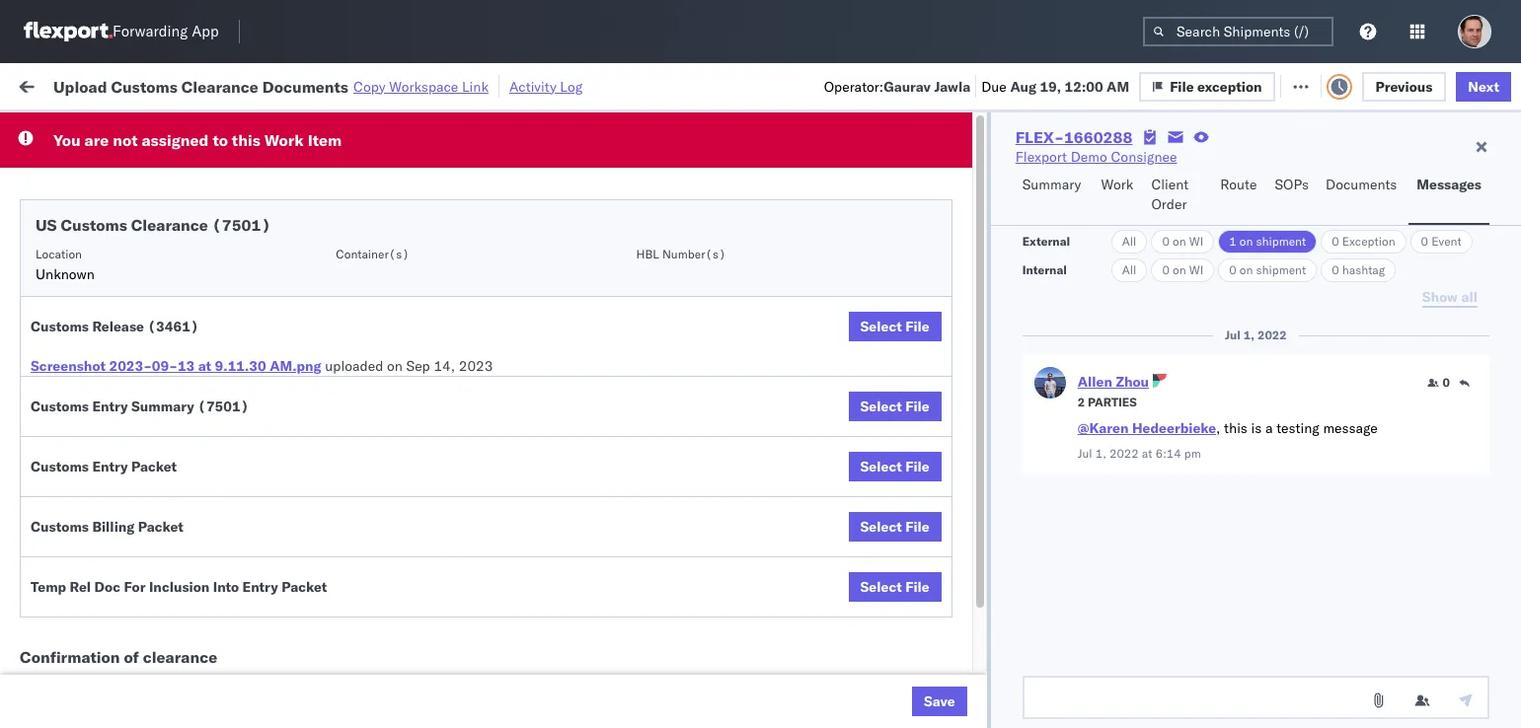 Task type: locate. For each thing, give the bounding box(es) containing it.
am right 12:00
[[1107, 78, 1130, 95]]

1 select file button from the top
[[849, 312, 942, 342]]

customs up :
[[111, 77, 178, 96]]

schedule down the location
[[45, 274, 104, 292]]

1 vertical spatial all
[[1122, 263, 1137, 277]]

0 vertical spatial am
[[1107, 78, 1130, 95]]

hlxu8034992 for fourth schedule pickup from los angeles, ca "button" from the bottom of the page
[[1426, 284, 1522, 302]]

3 1846748 from the top
[[1133, 285, 1193, 303]]

wi left 0 on shipment
[[1190, 263, 1204, 277]]

0 horizontal spatial consignee
[[861, 161, 918, 176]]

pm down deadline
[[360, 241, 382, 259]]

resize handle column header
[[282, 153, 306, 729], [502, 153, 525, 729], [571, 153, 594, 729], [699, 153, 723, 729], [828, 153, 851, 729], [1025, 153, 1049, 729], [1183, 153, 1207, 729], [1311, 153, 1335, 729], [1471, 153, 1495, 729]]

angeles, for fourth schedule pickup from los angeles, ca link from the top of the page
[[212, 448, 266, 466]]

resize handle column header for client name
[[828, 153, 851, 729]]

hlxu8034992 for 3rd schedule pickup from los angeles, ca "button" from the bottom of the page
[[1426, 371, 1522, 389]]

track
[[504, 77, 536, 94]]

11:00
[[318, 415, 357, 433]]

fcl for fourth schedule pickup from los angeles, ca "button" from the bottom of the page
[[648, 285, 673, 303]]

test123456 for third schedule pickup from los angeles, ca link from the bottom of the page
[[1345, 372, 1428, 390]]

0 vertical spatial all
[[1122, 234, 1137, 249]]

4:00 pm pst, dec 23, 2022
[[318, 546, 498, 563]]

link
[[462, 78, 489, 95]]

1 vertical spatial wi
[[1190, 263, 1204, 277]]

0 vertical spatial jul
[[1225, 328, 1241, 343]]

1 vertical spatial documents
[[1326, 176, 1398, 194]]

1 horizontal spatial consignee
[[952, 632, 1019, 650]]

resize handle column header for deadline
[[502, 153, 525, 729]]

work left the item
[[264, 130, 304, 150]]

all for external
[[1122, 234, 1137, 249]]

3 hlxu8034992 from the top
[[1426, 328, 1522, 346]]

9 schedule from the top
[[45, 675, 104, 693]]

0 horizontal spatial documents
[[45, 424, 117, 442]]

select file for customs billing packet
[[861, 518, 930, 536]]

3 select file from the top
[[861, 458, 930, 476]]

6 resize handle column header from the left
[[1025, 153, 1049, 729]]

1 vertical spatial confirm
[[45, 588, 96, 606]]

at inside @karen hedeerbieke , this is a testing message jul 1, 2022 at 6:14 pm
[[1142, 446, 1153, 461]]

schedule delivery appointment up confirm pickup from los angeles, ca
[[45, 501, 243, 519]]

0 vertical spatial 1,
[[1244, 328, 1255, 343]]

4 select from the top
[[861, 518, 902, 536]]

los up clearance
[[186, 622, 208, 639]]

24,
[[440, 589, 462, 607]]

5 ceau7522281, hlxu6269489, hlxu8034992 from the top
[[1217, 415, 1522, 433]]

progress
[[309, 122, 359, 137]]

3 hlxu6269489, from the top
[[1322, 328, 1423, 346]]

los for fifth schedule pickup from los angeles, ca "button"
[[186, 622, 208, 639]]

am.png
[[270, 357, 322, 375]]

client inside button
[[1152, 176, 1189, 194]]

0 horizontal spatial jul
[[1078, 446, 1093, 461]]

3 select from the top
[[861, 458, 902, 476]]

pickup for fifth schedule pickup from los angeles, ca "button"
[[107, 622, 150, 639]]

1 vertical spatial upload
[[45, 404, 90, 422]]

(7501) down to
[[212, 215, 271, 235]]

appointment up us customs clearance (7501)
[[162, 197, 243, 215]]

6:14
[[1156, 446, 1182, 461]]

fcl for upload customs clearance documents button
[[648, 415, 673, 433]]

this right to
[[232, 130, 261, 150]]

upload inside 'upload customs clearance documents'
[[45, 404, 90, 422]]

schedule delivery appointment for schedule delivery appointment link associated with third 'schedule delivery appointment' button from the top of the page
[[45, 501, 243, 519]]

status : ready for work, blocked, in progress
[[108, 122, 359, 137]]

ca up the customs billing packet
[[45, 468, 64, 485]]

pdt,
[[385, 198, 416, 216], [385, 241, 416, 259], [385, 285, 416, 303], [385, 372, 416, 390]]

shipment up 0 on shipment
[[1257, 234, 1307, 249]]

2 select from the top
[[861, 398, 902, 416]]

1 horizontal spatial numbers
[[1417, 161, 1466, 176]]

from down upload customs clearance documents button
[[154, 448, 183, 466]]

schedule down 'upload customs clearance documents'
[[45, 448, 104, 466]]

1 vertical spatial am
[[351, 589, 374, 607]]

2 horizontal spatial consignee
[[1111, 148, 1178, 166]]

mbl/mawb numbers
[[1345, 161, 1466, 176]]

pickup for the confirm pickup from los angeles, ca button
[[99, 535, 142, 552]]

from up temp rel doc for inclusion into entry packet in the left of the page
[[146, 535, 175, 552]]

@karen hedeerbieke button
[[1078, 420, 1217, 437]]

3 select file button from the top
[[849, 452, 942, 482]]

nov right container(s)
[[420, 241, 445, 259]]

schedule delivery appointment link for 2nd 'schedule delivery appointment' button from the bottom of the page
[[45, 326, 243, 346]]

2 parties button
[[1078, 393, 1137, 411]]

1 vertical spatial clearance
[[131, 215, 208, 235]]

documents up customs entry packet
[[45, 424, 117, 442]]

1 vertical spatial all button
[[1112, 259, 1148, 282]]

ca down temp
[[45, 641, 64, 659]]

1 vertical spatial work
[[264, 130, 304, 150]]

2 vertical spatial clearance
[[153, 404, 216, 422]]

4 schedule delivery appointment from the top
[[45, 675, 243, 693]]

mode
[[604, 161, 635, 176]]

1 vertical spatial (7501)
[[198, 398, 249, 416]]

maeu9408431
[[1345, 676, 1445, 694]]

at right 13 at left
[[198, 357, 211, 375]]

2 horizontal spatial work
[[1101, 176, 1134, 194]]

2 vertical spatial schedule delivery appointment button
[[45, 500, 243, 522]]

clearance up work,
[[182, 77, 259, 96]]

consignee up 'account'
[[952, 632, 1019, 650]]

los down upload customs clearance documents button
[[186, 448, 208, 466]]

0 vertical spatial pst,
[[385, 415, 415, 433]]

0 vertical spatial schedule delivery appointment link
[[45, 196, 243, 216]]

customs billing packet
[[31, 518, 184, 536]]

0 horizontal spatial 1,
[[1096, 446, 1107, 461]]

test123456 down 'hashtag'
[[1345, 285, 1428, 303]]

clearance inside 'upload customs clearance documents'
[[153, 404, 216, 422]]

confirm inside 'button'
[[45, 588, 96, 606]]

consignee for bookings test consignee
[[952, 632, 1019, 650]]

numbers inside container numbers
[[1217, 169, 1265, 184]]

0 horizontal spatial summary
[[131, 398, 194, 416]]

account
[[963, 676, 1015, 694]]

ceau7522281, hlxu6269489, hlxu8034992 for upload customs clearance documents button
[[1217, 415, 1522, 433]]

summary down 09-
[[131, 398, 194, 416]]

6 fcl from the top
[[648, 546, 673, 563]]

pm up container(s)
[[360, 198, 382, 216]]

message
[[266, 77, 321, 94]]

schedule down customs entry packet
[[45, 501, 104, 519]]

documents
[[262, 77, 349, 96], [1326, 176, 1398, 194], [45, 424, 117, 442]]

work inside import work button
[[216, 77, 250, 94]]

all
[[1122, 234, 1137, 249], [1122, 263, 1137, 277]]

consignee inside "button"
[[861, 161, 918, 176]]

los right 09-
[[186, 361, 208, 379]]

1, down @karen
[[1096, 446, 1107, 461]]

0 vertical spatial all button
[[1112, 230, 1148, 254]]

0 vertical spatial shipment
[[1257, 234, 1307, 249]]

risk
[[409, 77, 432, 94]]

5 ceau7522281, from the top
[[1217, 415, 1318, 433]]

9.11.30
[[215, 357, 266, 375]]

4 1846748 from the top
[[1133, 328, 1193, 346]]

ca for first schedule pickup from los angeles, ca link
[[45, 250, 64, 268]]

1 horizontal spatial at
[[393, 77, 406, 94]]

pickup for fourth schedule pickup from los angeles, ca "button" from the bottom of the page
[[107, 274, 150, 292]]

schedule up confirmation
[[45, 622, 104, 639]]

upload for upload customs clearance documents copy workspace link
[[53, 77, 107, 96]]

pst, down 4:00 pm pst, dec 23, 2022
[[378, 589, 408, 607]]

0 horizontal spatial this
[[232, 130, 261, 150]]

select file button
[[849, 312, 942, 342], [849, 392, 942, 422], [849, 452, 942, 482], [849, 513, 942, 542], [849, 573, 942, 602]]

schedule delivery appointment link up the 2023- at the left
[[45, 326, 243, 346]]

filtered by:
[[20, 121, 90, 139]]

customs up the customs billing packet
[[31, 458, 89, 476]]

0 horizontal spatial client
[[733, 161, 765, 176]]

5 schedule pickup from los angeles, ca button from the top
[[45, 621, 280, 662]]

3 ceau7522281, from the top
[[1217, 328, 1318, 346]]

2 schedule delivery appointment from the top
[[45, 327, 243, 345]]

entry right into
[[242, 579, 278, 596]]

schedule left the 2023- at the left
[[45, 361, 104, 379]]

internal
[[1023, 263, 1067, 277]]

1 hlxu8034992 from the top
[[1426, 241, 1522, 259]]

test123456 up uetu5238478
[[1345, 415, 1428, 433]]

2 vertical spatial documents
[[45, 424, 117, 442]]

schedule delivery appointment link up confirm pickup from los angeles, ca
[[45, 500, 243, 520]]

copy
[[354, 78, 386, 95]]

6 flex-1846748 from the top
[[1090, 415, 1193, 433]]

0 horizontal spatial work
[[216, 77, 250, 94]]

2 horizontal spatial at
[[1142, 446, 1153, 461]]

0 vertical spatial schedule delivery appointment button
[[45, 196, 243, 218]]

1 vertical spatial entry
[[92, 458, 128, 476]]

flex-
[[1016, 127, 1064, 147], [1090, 198, 1133, 216], [1090, 241, 1133, 259], [1090, 285, 1133, 303], [1090, 328, 1133, 346], [1090, 372, 1133, 390], [1090, 415, 1133, 433], [1090, 459, 1133, 476], [1090, 676, 1133, 694]]

ceau7522281, hlxu6269489, hlxu8034992 for 3rd schedule pickup from los angeles, ca "button" from the bottom of the page
[[1217, 371, 1522, 389]]

hlxu8034992
[[1426, 241, 1522, 259], [1426, 284, 1522, 302], [1426, 328, 1522, 346], [1426, 371, 1522, 389], [1426, 415, 1522, 433]]

flex- up flexport
[[1016, 127, 1064, 147]]

filtered
[[20, 121, 68, 139]]

2 ceau7522281, from the top
[[1217, 284, 1318, 302]]

sops
[[1275, 176, 1309, 194]]

pickup for 5th schedule pickup from los angeles, ca "button" from the bottom of the page
[[107, 231, 150, 248]]

0 inside button
[[1443, 375, 1451, 390]]

2 parties
[[1078, 395, 1137, 410]]

3 schedule delivery appointment from the top
[[45, 501, 243, 519]]

0 vertical spatial wi
[[1190, 234, 1204, 249]]

schedule down confirmation
[[45, 675, 104, 693]]

save
[[924, 693, 956, 711]]

packet right billing
[[138, 518, 184, 536]]

test123456 up 0 button at the right bottom of page
[[1345, 328, 1428, 346]]

order
[[1152, 196, 1187, 213]]

2 hlxu6269489, from the top
[[1322, 284, 1423, 302]]

2 select file from the top
[[861, 398, 930, 416]]

select
[[861, 318, 902, 336], [861, 398, 902, 416], [861, 458, 902, 476], [861, 518, 902, 536], [861, 579, 902, 596]]

11:00 pm pst, nov 8, 2022
[[318, 415, 498, 433]]

1 confirm from the top
[[45, 535, 96, 552]]

2 wi from the top
[[1190, 263, 1204, 277]]

1 select from the top
[[861, 318, 902, 336]]

pickup inside confirm pickup from los angeles, ca
[[99, 535, 142, 552]]

2 all from the top
[[1122, 263, 1137, 277]]

appointment down clearance
[[162, 675, 243, 693]]

appointment up 13 at left
[[162, 327, 243, 345]]

1 vertical spatial at
[[198, 357, 211, 375]]

angeles, for first schedule pickup from los angeles, ca link
[[212, 231, 266, 248]]

fcl for the confirm pickup from los angeles, ca button
[[648, 546, 673, 563]]

demo
[[1071, 148, 1108, 166]]

schedule delivery appointment for schedule delivery appointment link corresponding to first 'schedule delivery appointment' button
[[45, 197, 243, 215]]

1 horizontal spatial client
[[1152, 176, 1189, 194]]

file for customs entry summary (7501)
[[906, 398, 930, 416]]

0 vertical spatial packet
[[131, 458, 177, 476]]

clearance down workitem button
[[131, 215, 208, 235]]

schedule up screenshot in the left of the page
[[45, 327, 104, 345]]

pst, for 6:00
[[378, 589, 408, 607]]

upload down screenshot in the left of the page
[[45, 404, 90, 422]]

ca down the us
[[45, 250, 64, 268]]

0 vertical spatial 0 on wi
[[1163, 234, 1204, 249]]

1 0 on wi from the top
[[1163, 234, 1204, 249]]

2 vertical spatial pst,
[[378, 589, 408, 607]]

1 vertical spatial 0 on wi
[[1163, 263, 1204, 277]]

from inside confirm pickup from los angeles, ca
[[146, 535, 175, 552]]

1 11:59 from the top
[[318, 198, 357, 216]]

1 on shipment
[[1230, 234, 1307, 249]]

work right id
[[1101, 176, 1134, 194]]

4 fcl from the top
[[648, 372, 673, 390]]

5 select file from the top
[[861, 579, 930, 596]]

pickup for 2nd schedule pickup from los angeles, ca "button" from the bottom of the page
[[107, 448, 150, 466]]

test123456 up 'hashtag'
[[1345, 241, 1428, 259]]

3 schedule delivery appointment link from the top
[[45, 500, 243, 520]]

ceau7522281, hlxu6269489, hlxu8034992
[[1217, 241, 1522, 259], [1217, 284, 1522, 302], [1217, 328, 1522, 346], [1217, 371, 1522, 389], [1217, 415, 1522, 433]]

1 vertical spatial dec
[[411, 589, 437, 607]]

14,
[[434, 357, 455, 375]]

next
[[1469, 78, 1500, 95]]

customs up screenshot in the left of the page
[[31, 318, 89, 336]]

0 vertical spatial (7501)
[[212, 215, 271, 235]]

test123456 for upload customs clearance documents link
[[1345, 415, 1428, 433]]

forwarding app link
[[24, 22, 219, 41]]

0 vertical spatial entry
[[92, 398, 128, 416]]

route button
[[1213, 167, 1267, 225]]

4 ca from the top
[[45, 468, 64, 485]]

release
[[92, 318, 144, 336]]

pm right 4:00
[[351, 546, 373, 563]]

pst, left the 8,
[[385, 415, 415, 433]]

los for fourth schedule pickup from los angeles, ca "button" from the bottom of the page
[[186, 274, 208, 292]]

(3461)
[[148, 318, 199, 336]]

3 appointment from the top
[[162, 501, 243, 519]]

1 schedule delivery appointment button from the top
[[45, 196, 243, 218]]

documents up the in
[[262, 77, 349, 96]]

2 vertical spatial work
[[1101, 176, 1134, 194]]

documents inside 'upload customs clearance documents'
[[45, 424, 117, 442]]

1, down 0 on shipment
[[1244, 328, 1255, 343]]

screenshot 2023-09-13 at 9.11.30 am.png link
[[31, 356, 322, 376]]

customs down the 2023- at the left
[[94, 404, 149, 422]]

schedule pickup from los angeles, ca for 1st schedule pickup from los angeles, ca link from the bottom
[[45, 622, 266, 659]]

2 11:59 pm pdt, nov 4, 2022 from the top
[[318, 241, 499, 259]]

ceau7522281, for upload customs clearance documents button
[[1217, 415, 1318, 433]]

upload up by:
[[53, 77, 107, 96]]

1 horizontal spatial work
[[264, 130, 304, 150]]

4 schedule pickup from los angeles, ca button from the top
[[45, 447, 280, 488]]

upload customs clearance documents
[[45, 404, 216, 442]]

4 test123456 from the top
[[1345, 372, 1428, 390]]

hlxu6269489, for fourth schedule pickup from los angeles, ca "button" from the bottom of the page
[[1322, 284, 1423, 302]]

file for customs entry packet
[[906, 458, 930, 476]]

2 ca from the top
[[45, 294, 64, 312]]

consignee
[[1111, 148, 1178, 166], [861, 161, 918, 176], [952, 632, 1019, 650]]

container
[[1217, 153, 1269, 168]]

2 vertical spatial at
[[1142, 446, 1153, 461]]

hashtag
[[1343, 263, 1386, 277]]

angeles, for second schedule pickup from los angeles, ca link
[[212, 274, 266, 292]]

0 vertical spatial dec
[[410, 546, 436, 563]]

confirm inside confirm pickup from los angeles, ca
[[45, 535, 96, 552]]

5 flex-1846748 from the top
[[1090, 372, 1193, 390]]

pickup
[[107, 231, 150, 248], [107, 274, 150, 292], [107, 361, 150, 379], [107, 448, 150, 466], [99, 535, 142, 552], [107, 622, 150, 639]]

4, right container(s)
[[449, 241, 462, 259]]

select for customs release (3461)
[[861, 318, 902, 336]]

schedule delivery appointment link for third 'schedule delivery appointment' button from the top of the page
[[45, 500, 243, 520]]

1 horizontal spatial documents
[[262, 77, 349, 96]]

shipment for 0 on shipment
[[1257, 263, 1307, 277]]

0 horizontal spatial numbers
[[1217, 169, 1265, 184]]

2 vertical spatial entry
[[242, 579, 278, 596]]

2 0 on wi from the top
[[1163, 263, 1204, 277]]

0 vertical spatial confirm
[[45, 535, 96, 552]]

nov down the deadline button
[[420, 198, 445, 216]]

8 schedule from the top
[[45, 622, 104, 639]]

in
[[296, 122, 307, 137]]

am right 6:00
[[351, 589, 374, 607]]

los down workitem button
[[186, 231, 208, 248]]

4, up 14,
[[449, 285, 462, 303]]

0 vertical spatial clearance
[[182, 77, 259, 96]]

schedule delivery appointment up the 2023- at the left
[[45, 327, 243, 345]]

0 vertical spatial summary
[[1023, 176, 1082, 194]]

None text field
[[1023, 676, 1490, 720]]

4 hlxu8034992 from the top
[[1426, 371, 1522, 389]]

previous button
[[1362, 72, 1447, 101]]

3 11:59 pm pdt, nov 4, 2022 from the top
[[318, 285, 499, 303]]

1 schedule pickup from los angeles, ca from the top
[[45, 231, 266, 268]]

1 horizontal spatial 1,
[[1244, 328, 1255, 343]]

summary
[[1023, 176, 1082, 194], [131, 398, 194, 416]]

1 vertical spatial pst,
[[376, 546, 407, 563]]

schedule pickup from los angeles, ca for fourth schedule pickup from los angeles, ca link from the top of the page
[[45, 448, 266, 485]]

1 horizontal spatial summary
[[1023, 176, 1082, 194]]

5 select from the top
[[861, 579, 902, 596]]

angeles, inside confirm pickup from los angeles, ca
[[204, 535, 258, 552]]

5 hlxu8034992 from the top
[[1426, 415, 1522, 433]]

1 vertical spatial shipment
[[1257, 263, 1307, 277]]

ca inside confirm pickup from los angeles, ca
[[45, 554, 64, 572]]

file exception
[[1184, 77, 1276, 94], [1170, 78, 1263, 95]]

1 vertical spatial packet
[[138, 518, 184, 536]]

:
[[143, 122, 147, 137]]

confirm pickup from los angeles, ca link
[[45, 534, 280, 573]]

select file for customs release (3461)
[[861, 318, 930, 336]]

2 horizontal spatial documents
[[1326, 176, 1398, 194]]

numbers inside mbl/mawb numbers button
[[1417, 161, 1466, 176]]

2 test123456 from the top
[[1345, 285, 1428, 303]]

exception
[[1211, 77, 1276, 94], [1198, 78, 1263, 95]]

delivery
[[107, 197, 158, 215], [107, 327, 158, 345], [107, 501, 158, 519], [99, 588, 150, 606], [107, 675, 158, 693]]

ocean
[[604, 198, 645, 216], [775, 198, 816, 216], [904, 198, 944, 216], [604, 241, 645, 259], [904, 241, 944, 259], [604, 285, 645, 303], [775, 285, 816, 303], [904, 285, 944, 303], [775, 328, 816, 346], [904, 328, 944, 346], [604, 372, 645, 390], [775, 372, 816, 390], [904, 372, 944, 390], [604, 415, 645, 433], [775, 415, 816, 433], [904, 415, 944, 433], [775, 459, 816, 476], [904, 459, 944, 476], [775, 502, 816, 520], [904, 502, 944, 520], [604, 546, 645, 563], [775, 546, 816, 563], [904, 546, 944, 563], [775, 589, 816, 607], [904, 589, 944, 607]]

jul down 0 on shipment
[[1225, 328, 1241, 343]]

confirm for confirm delivery
[[45, 588, 96, 606]]

ca
[[45, 250, 64, 268], [45, 294, 64, 312], [45, 381, 64, 398], [45, 468, 64, 485], [45, 554, 64, 572], [45, 641, 64, 659]]

angeles, for 1st schedule pickup from los angeles, ca link from the bottom
[[212, 622, 266, 639]]

5 fcl from the top
[[648, 415, 673, 433]]

customs down screenshot in the left of the page
[[31, 398, 89, 416]]

3 schedule pickup from los angeles, ca link from the top
[[45, 360, 280, 399]]

entry down the 2023- at the left
[[92, 398, 128, 416]]

uetu5238478
[[1322, 458, 1418, 476]]

customs left billing
[[31, 518, 89, 536]]

5 ca from the top
[[45, 554, 64, 572]]

schedule pickup from los angeles, ca for first schedule pickup from los angeles, ca link
[[45, 231, 266, 268]]

schedule pickup from los angeles, ca for third schedule pickup from los angeles, ca link from the bottom of the page
[[45, 361, 266, 398]]

4 pdt, from the top
[[385, 372, 416, 390]]

batch
[[1410, 77, 1449, 94]]

test123456 up message
[[1345, 372, 1428, 390]]

clearance
[[143, 648, 217, 668]]

hlxu6269489,
[[1322, 241, 1423, 259], [1322, 284, 1423, 302], [1322, 328, 1423, 346], [1322, 371, 1423, 389], [1322, 415, 1423, 433]]

integration
[[861, 676, 929, 694]]

client for client order
[[1152, 176, 1189, 194]]

0 vertical spatial upload
[[53, 77, 107, 96]]

activity log
[[510, 78, 583, 95]]

karl
[[1030, 676, 1056, 694]]

6:00 am pst, dec 24, 2022
[[318, 589, 500, 607]]

2 pdt, from the top
[[385, 241, 416, 259]]

5 1846748 from the top
[[1133, 372, 1193, 390]]

clearance down 13 at left
[[153, 404, 216, 422]]

schedule delivery appointment link down workitem button
[[45, 196, 243, 216]]

all button
[[1112, 230, 1148, 254], [1112, 259, 1148, 282]]

appointment up confirm pickup from los angeles, ca link
[[162, 501, 243, 519]]

summary down flexport
[[1023, 176, 1082, 194]]

4 ceau7522281, hlxu6269489, hlxu8034992 from the top
[[1217, 371, 1522, 389]]

packet down 4:00
[[282, 579, 327, 596]]

0 horizontal spatial am
[[351, 589, 374, 607]]

dec left 24,
[[411, 589, 437, 607]]

0 vertical spatial documents
[[262, 77, 349, 96]]

packet down upload customs clearance documents button
[[131, 458, 177, 476]]

client order
[[1152, 176, 1189, 213]]

5 schedule pickup from los angeles, ca from the top
[[45, 622, 266, 659]]

1 ceau7522281, from the top
[[1217, 241, 1318, 259]]

0 vertical spatial work
[[216, 77, 250, 94]]

19,
[[1040, 78, 1062, 95]]

1 ca from the top
[[45, 250, 64, 268]]

1, inside @karen hedeerbieke , this is a testing message jul 1, 2022 at 6:14 pm
[[1096, 446, 1107, 461]]

1 vertical spatial 1,
[[1096, 446, 1107, 461]]

1 wi from the top
[[1190, 234, 1204, 249]]

2 select file button from the top
[[849, 392, 942, 422]]

ca down screenshot in the left of the page
[[45, 381, 64, 398]]

log
[[560, 78, 583, 95]]

4 4, from the top
[[449, 372, 462, 390]]

5 select file button from the top
[[849, 573, 942, 602]]

5 schedule from the top
[[45, 361, 104, 379]]

3 resize handle column header from the left
[[571, 153, 594, 729]]

schedule delivery appointment button down workitem button
[[45, 196, 243, 218]]

ca down unknown
[[45, 294, 64, 312]]

resize handle column header for mode
[[699, 153, 723, 729]]

3 schedule delivery appointment button from the top
[[45, 500, 243, 522]]

3 test123456 from the top
[[1345, 328, 1428, 346]]

summary button
[[1015, 167, 1094, 225]]

import work
[[168, 77, 250, 94]]

packet for customs entry packet
[[131, 458, 177, 476]]

1 horizontal spatial this
[[1225, 420, 1248, 437]]

wi for 1
[[1190, 234, 1204, 249]]

at left the risk
[[393, 77, 406, 94]]

schedule delivery appointment for schedule delivery appointment link related to 2nd 'schedule delivery appointment' button from the bottom of the page
[[45, 327, 243, 345]]

2 schedule delivery appointment link from the top
[[45, 326, 243, 346]]

2 schedule pickup from los angeles, ca link from the top
[[45, 273, 280, 313]]

delivery inside 'button'
[[99, 588, 150, 606]]

4 select file from the top
[[861, 518, 930, 536]]

6 schedule from the top
[[45, 448, 104, 466]]

4 ocean fcl from the top
[[604, 372, 673, 390]]

los inside confirm pickup from los angeles, ca
[[178, 535, 200, 552]]

0 vertical spatial this
[[232, 130, 261, 150]]

1 select file from the top
[[861, 318, 930, 336]]

3 ocean fcl from the top
[[604, 285, 673, 303]]

4, right sep
[[449, 372, 462, 390]]

schedule up the us
[[45, 197, 104, 215]]

1 all button from the top
[[1112, 230, 1148, 254]]

ready
[[152, 122, 187, 137]]

consignee down operator: gaurav jawla
[[861, 161, 918, 176]]

this right ,
[[1225, 420, 1248, 437]]

clearance for upload customs clearance documents copy workspace link
[[182, 77, 259, 96]]

hlxu6269489, for 3rd schedule pickup from los angeles, ca "button" from the bottom of the page
[[1322, 371, 1423, 389]]

1 vertical spatial schedule delivery appointment link
[[45, 326, 243, 346]]

id
[[1084, 161, 1096, 176]]

1 schedule pickup from los angeles, ca link from the top
[[45, 230, 280, 269]]

into
[[213, 579, 239, 596]]

summary inside "button"
[[1023, 176, 1082, 194]]

clearance
[[182, 77, 259, 96], [131, 215, 208, 235], [153, 404, 216, 422]]

1 vertical spatial this
[[1225, 420, 1248, 437]]

1 all from the top
[[1122, 234, 1137, 249]]

4 ceau7522281, from the top
[[1217, 371, 1318, 389]]

wi for 0
[[1190, 263, 1204, 277]]

sep
[[406, 357, 430, 375]]

3 schedule pickup from los angeles, ca from the top
[[45, 361, 266, 398]]

on
[[484, 77, 500, 94], [1173, 234, 1187, 249], [1240, 234, 1253, 249], [1173, 263, 1187, 277], [1240, 263, 1253, 277], [387, 357, 403, 375]]

1 schedule delivery appointment link from the top
[[45, 196, 243, 216]]

1 vertical spatial jul
[[1078, 446, 1093, 461]]

work right import
[[216, 77, 250, 94]]

schedule delivery appointment up us customs clearance (7501)
[[45, 197, 243, 215]]

los up (3461)
[[186, 274, 208, 292]]

client inside button
[[733, 161, 765, 176]]

temp rel doc for inclusion into entry packet
[[31, 579, 327, 596]]

1 vertical spatial schedule delivery appointment button
[[45, 326, 243, 348]]

select file for temp rel doc for inclusion into entry packet
[[861, 579, 930, 596]]

flex-2130387 button
[[1059, 671, 1197, 699], [1059, 671, 1197, 699]]

ceau7522281, for fourth schedule pickup from los angeles, ca "button" from the bottom of the page
[[1217, 284, 1318, 302]]

4, down the deadline button
[[449, 198, 462, 216]]

2 vertical spatial schedule delivery appointment link
[[45, 500, 243, 520]]

3 ca from the top
[[45, 381, 64, 398]]



Task type: vqa. For each thing, say whether or not it's contained in the screenshot.
LOS
yes



Task type: describe. For each thing, give the bounding box(es) containing it.
angeles, for third schedule pickup from los angeles, ca link from the bottom of the page
[[212, 361, 266, 379]]

location unknown
[[36, 247, 95, 283]]

select file button for customs release (3461)
[[849, 312, 942, 342]]

9 resize handle column header from the left
[[1471, 153, 1495, 729]]

sops button
[[1267, 167, 1318, 225]]

message (0)
[[266, 77, 347, 94]]

entry for packet
[[92, 458, 128, 476]]

numbers for container numbers
[[1217, 169, 1265, 184]]

select for customs billing packet
[[861, 518, 902, 536]]

ca for third schedule pickup from los angeles, ca link from the bottom of the page
[[45, 381, 64, 398]]

from up (3461)
[[154, 274, 183, 292]]

pickup for 3rd schedule pickup from los angeles, ca "button" from the bottom of the page
[[107, 361, 150, 379]]

3 pdt, from the top
[[385, 285, 416, 303]]

confirmation
[[20, 648, 120, 668]]

you
[[53, 130, 81, 150]]

gvcu5265864
[[1217, 675, 1314, 693]]

upload customs clearance documents button
[[45, 403, 280, 445]]

work
[[57, 72, 107, 99]]

ca for second schedule pickup from los angeles, ca link
[[45, 294, 64, 312]]

2 fcl from the top
[[648, 241, 673, 259]]

3 schedule from the top
[[45, 274, 104, 292]]

this inside @karen hedeerbieke , this is a testing message jul 1, 2022 at 6:14 pm
[[1225, 420, 1248, 437]]

parties
[[1088, 395, 1137, 410]]

consignee button
[[851, 157, 1029, 177]]

jul 1, 2022
[[1225, 328, 1287, 343]]

1 11:59 pm pdt, nov 4, 2022 from the top
[[318, 198, 499, 216]]

nov left the 2023
[[420, 372, 445, 390]]

select file button for customs entry summary (7501)
[[849, 392, 942, 422]]

item
[[308, 130, 342, 150]]

hedeerbieke
[[1133, 420, 1217, 437]]

1 hlxu6269489, from the top
[[1322, 241, 1423, 259]]

customs entry summary (7501)
[[31, 398, 249, 416]]

deadline
[[318, 161, 366, 176]]

import work button
[[160, 63, 258, 108]]

batch action button
[[1380, 71, 1509, 100]]

doc
[[94, 579, 120, 596]]

customs release (3461)
[[31, 318, 199, 336]]

1 appointment from the top
[[162, 197, 243, 215]]

pst, for 11:00
[[385, 415, 415, 433]]

2 ocean fcl from the top
[[604, 241, 673, 259]]

flex- down @karen
[[1090, 459, 1133, 476]]

Search Shipments (/) text field
[[1143, 17, 1334, 46]]

packet for customs billing packet
[[138, 518, 184, 536]]

1 test123456 from the top
[[1345, 241, 1428, 259]]

3 flex-1846748 from the top
[[1090, 285, 1193, 303]]

select file button for customs billing packet
[[849, 513, 942, 542]]

los for 3rd schedule pickup from los angeles, ca "button" from the bottom of the page
[[186, 361, 208, 379]]

Search Work text field
[[857, 71, 1072, 100]]

ocean fcl for confirm pickup from los angeles, ca link
[[604, 546, 673, 563]]

documents for upload customs clearance documents copy workspace link
[[262, 77, 349, 96]]

ocean fcl for upload customs clearance documents link
[[604, 415, 673, 433]]

flex-1660288
[[1016, 127, 1133, 147]]

shipment for 1 on shipment
[[1257, 234, 1307, 249]]

ceau7522281, hlxu6269489, hlxu8034992 for fourth schedule pickup from los angeles, ca "button" from the bottom of the page
[[1217, 284, 1522, 302]]

0 on shipment
[[1230, 263, 1307, 277]]

angeles, for confirm pickup from los angeles, ca link
[[204, 535, 258, 552]]

hlxu6269489, for upload customs clearance documents button
[[1322, 415, 1423, 433]]

2 appointment from the top
[[162, 327, 243, 345]]

1 fcl from the top
[[648, 198, 673, 216]]

confirm pickup from los angeles, ca button
[[45, 534, 280, 575]]

allen
[[1078, 373, 1113, 391]]

ca for 1st schedule pickup from los angeles, ca link from the bottom
[[45, 641, 64, 659]]

assigned
[[142, 130, 209, 150]]

jawla
[[935, 78, 971, 95]]

actions
[[1448, 161, 1489, 176]]

1 schedule from the top
[[45, 197, 104, 215]]

customs inside 'upload customs clearance documents'
[[94, 404, 149, 422]]

7 schedule from the top
[[45, 501, 104, 519]]

ca for fourth schedule pickup from los angeles, ca link from the top of the page
[[45, 468, 64, 485]]

ocean fcl for second schedule pickup from los angeles, ca link
[[604, 285, 673, 303]]

test123456 for second schedule pickup from los angeles, ca link
[[1345, 285, 1428, 303]]

external
[[1023, 234, 1071, 249]]

us customs clearance (7501)
[[36, 215, 271, 235]]

1889466
[[1133, 459, 1193, 476]]

documents button
[[1318, 167, 1409, 225]]

due aug 19, 12:00 am
[[982, 78, 1130, 95]]

my work
[[20, 72, 107, 99]]

client name button
[[723, 157, 831, 177]]

2022 inside @karen hedeerbieke , this is a testing message jul 1, 2022 at 6:14 pm
[[1110, 446, 1139, 461]]

flex- up 2 parties button at right
[[1090, 372, 1133, 390]]

from down workitem button
[[154, 231, 183, 248]]

2 1846748 from the top
[[1133, 241, 1193, 259]]

0 on wi for 1
[[1163, 234, 1204, 249]]

1 schedule pickup from los angeles, ca button from the top
[[45, 230, 280, 271]]

schedule delivery appointment link for first 'schedule delivery appointment' button
[[45, 196, 243, 216]]

los for 2nd schedule pickup from los angeles, ca "button" from the bottom of the page
[[186, 448, 208, 466]]

resize handle column header for workitem
[[282, 153, 306, 729]]

select for temp rel doc for inclusion into entry packet
[[861, 579, 902, 596]]

0 vertical spatial at
[[393, 77, 406, 94]]

flexport. image
[[24, 22, 113, 41]]

workspace
[[389, 78, 459, 95]]

-
[[1018, 676, 1027, 694]]

1 1846748 from the top
[[1133, 198, 1193, 216]]

0 hashtag
[[1332, 263, 1386, 277]]

a
[[1266, 420, 1273, 437]]

flex id
[[1059, 161, 1096, 176]]

message
[[1324, 420, 1378, 437]]

flex- down flex id button
[[1090, 198, 1133, 216]]

pm right '11:00'
[[360, 415, 382, 433]]

3 ceau7522281, hlxu6269489, hlxu8034992 from the top
[[1217, 328, 1522, 346]]

flex-2130387
[[1090, 676, 1193, 694]]

lhuu7894563, uetu5238478
[[1217, 458, 1418, 476]]

batch action
[[1410, 77, 1496, 94]]

bookings test consignee
[[861, 632, 1019, 650]]

file for customs billing packet
[[906, 518, 930, 536]]

4 11:59 from the top
[[318, 372, 357, 390]]

select file button for temp rel doc for inclusion into entry packet
[[849, 573, 942, 602]]

client name
[[733, 161, 799, 176]]

pm down container(s)
[[360, 285, 382, 303]]

screenshot 2023-09-13 at 9.11.30 am.png uploaded on sep 14, 2023
[[31, 357, 493, 375]]

snooze
[[535, 161, 574, 176]]

1 horizontal spatial am
[[1107, 78, 1130, 95]]

5 schedule pickup from los angeles, ca link from the top
[[45, 621, 280, 660]]

select file for customs entry packet
[[861, 458, 930, 476]]

4 appointment from the top
[[162, 675, 243, 693]]

1 ocean fcl from the top
[[604, 198, 673, 216]]

2 11:59 from the top
[[318, 241, 357, 259]]

2023
[[459, 357, 493, 375]]

entry for summary
[[92, 398, 128, 416]]

los for 5th schedule pickup from los angeles, ca "button" from the bottom of the page
[[186, 231, 208, 248]]

2 schedule from the top
[[45, 231, 104, 248]]

location
[[36, 247, 82, 262]]

1 pdt, from the top
[[385, 198, 416, 216]]

select file for customs entry summary (7501)
[[861, 398, 930, 416]]

not
[[113, 130, 138, 150]]

clearance for us customs clearance (7501)
[[131, 215, 208, 235]]

778 at risk
[[364, 77, 432, 94]]

container numbers button
[[1207, 149, 1315, 185]]

3 4, from the top
[[449, 285, 462, 303]]

file for temp rel doc for inclusion into entry packet
[[906, 579, 930, 596]]

@karen
[[1078, 420, 1129, 437]]

resize handle column header for consignee
[[1025, 153, 1049, 729]]

blocked,
[[243, 122, 293, 137]]

confirm delivery link
[[45, 587, 150, 607]]

from right the 2023- at the left
[[154, 361, 183, 379]]

upload for upload customs clearance documents
[[45, 404, 90, 422]]

select for customs entry packet
[[861, 458, 902, 476]]

mbl/mawb numbers button
[[1335, 157, 1522, 177]]

1660288
[[1064, 127, 1133, 147]]

all button for external
[[1112, 230, 1148, 254]]

pst, for 4:00
[[376, 546, 407, 563]]

1 horizontal spatial jul
[[1225, 328, 1241, 343]]

0 horizontal spatial at
[[198, 357, 211, 375]]

2 flex-1846748 from the top
[[1090, 241, 1193, 259]]

dec for 23,
[[410, 546, 436, 563]]

documents for upload customs clearance documents
[[45, 424, 117, 442]]

from up clearance
[[154, 622, 183, 639]]

flex- right the karl on the right bottom of the page
[[1090, 676, 1133, 694]]

flexport demo consignee
[[1016, 148, 1178, 166]]

ca for confirm pickup from los angeles, ca link
[[45, 554, 64, 572]]

@karen hedeerbieke , this is a testing message jul 1, 2022 at 6:14 pm
[[1078, 420, 1378, 461]]

flex- up allen zhou
[[1090, 285, 1133, 303]]

jul inside @karen hedeerbieke , this is a testing message jul 1, 2022 at 6:14 pm
[[1078, 446, 1093, 461]]

screenshot
[[31, 357, 106, 375]]

4 schedule from the top
[[45, 327, 104, 345]]

fcl for 3rd schedule pickup from los angeles, ca "button" from the bottom of the page
[[648, 372, 673, 390]]

client for client name
[[733, 161, 765, 176]]

of
[[124, 648, 139, 668]]

4:00
[[318, 546, 348, 563]]

3 11:59 from the top
[[318, 285, 357, 303]]

2 vertical spatial packet
[[282, 579, 327, 596]]

inclusion
[[149, 579, 210, 596]]

13
[[178, 357, 195, 375]]

confirm delivery
[[45, 588, 150, 606]]

confirm pickup from los angeles, ca
[[45, 535, 258, 572]]

1 ceau7522281, hlxu6269489, hlxu8034992 from the top
[[1217, 241, 1522, 259]]

select for customs entry summary (7501)
[[861, 398, 902, 416]]

4 schedule pickup from los angeles, ca link from the top
[[45, 447, 280, 486]]

nov up 14,
[[420, 285, 445, 303]]

confirm for confirm pickup from los angeles, ca
[[45, 535, 96, 552]]

nov left the 8,
[[419, 415, 444, 433]]

customs up the location
[[61, 215, 127, 235]]

pm left sep
[[360, 372, 382, 390]]

1 flex-1846748 from the top
[[1090, 198, 1193, 216]]

work button
[[1094, 167, 1144, 225]]

2 4, from the top
[[449, 241, 462, 259]]

187 on track
[[455, 77, 536, 94]]

work inside work button
[[1101, 176, 1134, 194]]

route
[[1221, 176, 1257, 194]]

los for the confirm pickup from los angeles, ca button
[[178, 535, 200, 552]]

next button
[[1457, 72, 1512, 101]]

6 1846748 from the top
[[1133, 415, 1193, 433]]

resize handle column header for flex id
[[1183, 153, 1207, 729]]

hlxu8034992 for upload customs clearance documents button
[[1426, 415, 1522, 433]]

upload customs clearance documents link
[[45, 403, 280, 443]]

2 schedule pickup from los angeles, ca button from the top
[[45, 273, 280, 315]]

all button for internal
[[1112, 259, 1148, 282]]

12:00
[[1065, 78, 1104, 95]]

abcdefg78456546
[[1345, 459, 1478, 476]]

number(s)
[[663, 247, 726, 262]]

,
[[1217, 420, 1221, 437]]

ocean fcl for third schedule pickup from los angeles, ca link from the bottom of the page
[[604, 372, 673, 390]]

schedule pickup from los angeles, ca for second schedule pickup from los angeles, ca link
[[45, 274, 266, 312]]

app
[[192, 22, 219, 41]]

is
[[1252, 420, 1262, 437]]

consignee for flexport demo consignee
[[1111, 148, 1178, 166]]

clearance for upload customs clearance documents
[[153, 404, 216, 422]]

zhou
[[1116, 373, 1149, 391]]

flex- down "parties"
[[1090, 415, 1133, 433]]

dec for 24,
[[411, 589, 437, 607]]

action
[[1452, 77, 1496, 94]]

187
[[455, 77, 481, 94]]

by:
[[71, 121, 90, 139]]

2 schedule delivery appointment button from the top
[[45, 326, 243, 348]]

1 4, from the top
[[449, 198, 462, 216]]

flex- up allen zhou button
[[1090, 328, 1133, 346]]

numbers for mbl/mawb numbers
[[1417, 161, 1466, 176]]

ceau7522281, for 3rd schedule pickup from los angeles, ca "button" from the bottom of the page
[[1217, 371, 1318, 389]]

3 schedule pickup from los angeles, ca button from the top
[[45, 360, 280, 401]]

select file button for customs entry packet
[[849, 452, 942, 482]]

4 flex-1846748 from the top
[[1090, 328, 1193, 346]]

1 vertical spatial summary
[[131, 398, 194, 416]]

(7501) for customs entry summary (7501)
[[198, 398, 249, 416]]

4 11:59 pm pdt, nov 4, 2022 from the top
[[318, 372, 499, 390]]

gaurav
[[884, 78, 931, 95]]

name
[[768, 161, 799, 176]]

due
[[982, 78, 1007, 95]]

workitem
[[22, 161, 73, 176]]

flex- down work button
[[1090, 241, 1133, 259]]

(7501) for us customs clearance (7501)
[[212, 215, 271, 235]]

flex id button
[[1049, 157, 1187, 177]]

unknown
[[36, 266, 95, 283]]



